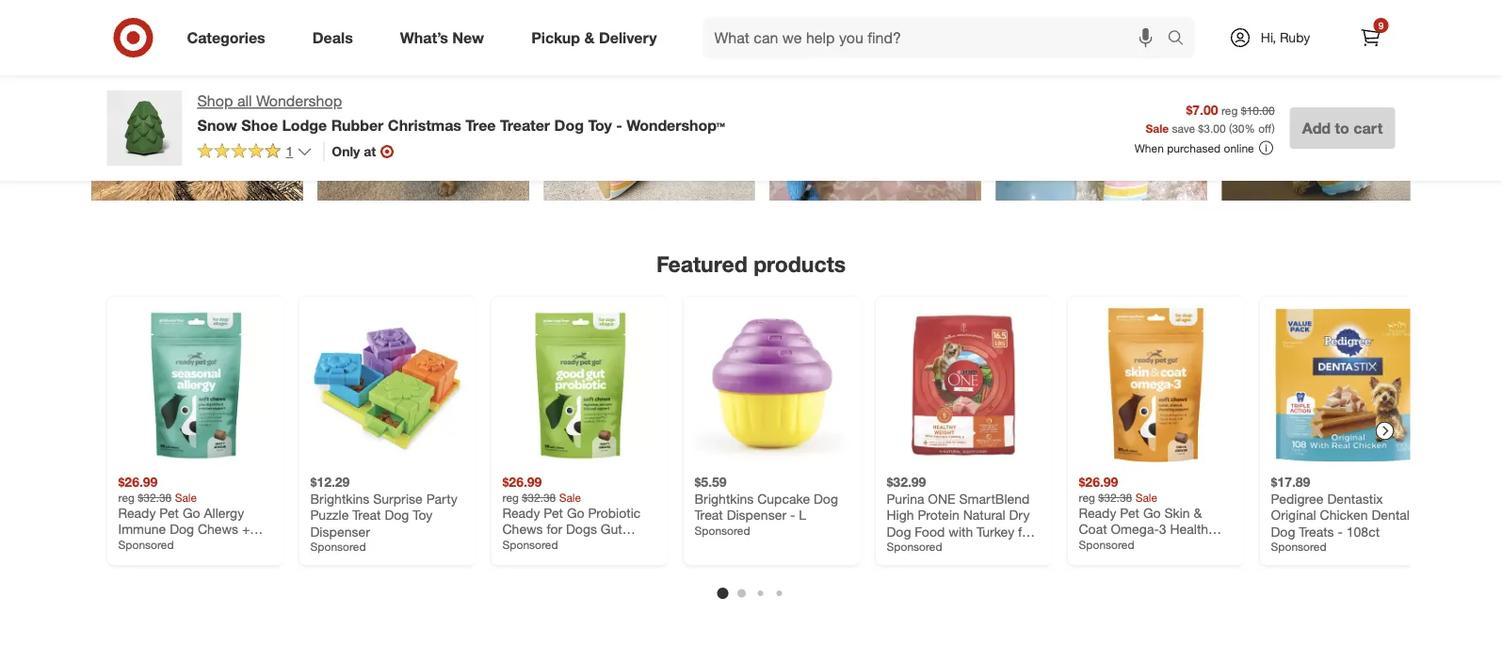 Task type: describe. For each thing, give the bounding box(es) containing it.
reg for ready pet go skin & coat omega-3 health chews, nourishing omega-3 fish oil for dogs skin & coat and heart & joint support, fish & cheese flavor, 90ct image
[[1079, 490, 1096, 504]]

when
[[1135, 141, 1164, 155]]

$5.59 brightkins cupcake dog treat dispenser - l sponsored
[[695, 474, 838, 537]]

16.5lbs
[[988, 540, 1031, 556]]

pickup
[[531, 28, 580, 47]]

$5.59
[[695, 474, 727, 490]]

categories
[[187, 28, 265, 47]]

featured products
[[657, 251, 846, 277]]

add to cart button
[[1290, 107, 1396, 149]]

$32.38 for ready pet go skin & coat omega-3 health chews, nourishing omega-3 fish oil for dogs skin & coat and heart & joint support, fish & cheese flavor, 90ct image
[[1099, 490, 1133, 504]]

- inside $17.89 pedigree dentastix original chicken dental dog treats - 108ct sponsored
[[1338, 523, 1343, 540]]

purina one smartblend high protein natural dry dog food with turkey for healthy weight - 16.5lbs image
[[887, 308, 1041, 462]]

reg for ready pet go probiotic chews for dogs gut health immunity itchy skin and seasonal allergies, probiotics for dogs digestive health, cheese flavor, 90ct image
[[503, 490, 519, 504]]

dog inside $32.99 purina one smartblend high protein natural dry dog food with turkey for healthy weight - 16.5lbs
[[887, 523, 911, 540]]

ready pet go probiotic chews for dogs gut health immunity itchy skin and seasonal allergies, probiotics for dogs digestive health, cheese flavor, 90ct image
[[503, 308, 657, 462]]

turkey
[[977, 523, 1015, 540]]

9
[[1379, 19, 1384, 31]]

wondershop
[[256, 92, 342, 110]]

sponsored inside $17.89 pedigree dentastix original chicken dental dog treats - 108ct sponsored
[[1271, 540, 1327, 554]]

(
[[1229, 121, 1232, 135]]

deals link
[[296, 17, 377, 58]]

reg for ready pet go allergy immune dog chews + digestive support, soothing hot spot & dog itch relief chew for seasonal dog allergies, cheese flavor, 90ct image
[[118, 490, 135, 504]]

- inside $5.59 brightkins cupcake dog treat dispenser - l sponsored
[[790, 507, 796, 523]]

$26.99 for ready pet go skin & coat omega-3 health chews, nourishing omega-3 fish oil for dogs skin & coat and heart & joint support, fish & cheese flavor, 90ct image
[[1079, 474, 1119, 490]]

user image by @morganeyork image
[[1222, 0, 1433, 201]]

treater
[[500, 116, 550, 134]]

sale for ready pet go probiotic chews for dogs gut health immunity itchy skin and seasonal allergies, probiotics for dogs digestive health, cheese flavor, 90ct image
[[559, 490, 581, 504]]

$17.89 pedigree dentastix original chicken dental dog treats - 108ct sponsored
[[1271, 474, 1410, 554]]

shop all wondershop snow shoe lodge rubber christmas tree treater dog toy - wondershop™
[[197, 92, 725, 134]]

$10.00
[[1241, 103, 1275, 117]]

treat inside $12.29 brightkins surprise party puzzle treat dog toy dispenser sponsored
[[353, 507, 381, 523]]

dog inside shop all wondershop snow shoe lodge rubber christmas tree treater dog toy - wondershop™
[[554, 116, 584, 134]]

$7.00 reg $10.00 sale save $ 3.00 ( 30 % off )
[[1146, 101, 1275, 135]]

smartblend
[[960, 490, 1030, 507]]

ruby
[[1280, 29, 1311, 46]]

3.00
[[1204, 121, 1226, 135]]

108ct
[[1347, 523, 1380, 540]]

user image by @zoeytheredlab image
[[318, 0, 529, 201]]

9 link
[[1350, 17, 1392, 58]]

treat inside $5.59 brightkins cupcake dog treat dispenser - l sponsored
[[695, 507, 723, 523]]

chicken
[[1320, 507, 1368, 523]]

dog inside $5.59 brightkins cupcake dog treat dispenser - l sponsored
[[814, 490, 838, 507]]

off
[[1259, 121, 1272, 135]]

)
[[1272, 121, 1275, 135]]

surprise
[[373, 490, 423, 507]]

dental
[[1372, 507, 1410, 523]]

pickup & delivery link
[[515, 17, 681, 58]]

rubber
[[331, 116, 384, 134]]

sale for ready pet go allergy immune dog chews + digestive support, soothing hot spot & dog itch relief chew for seasonal dog allergies, cheese flavor, 90ct image
[[175, 490, 197, 504]]

user image by @ozzy_petitedoodle image
[[544, 0, 755, 201]]

$7.00
[[1187, 101, 1219, 118]]

brightkins surprise party puzzle treat dog toy dispenser image
[[310, 308, 465, 462]]

1 link
[[197, 142, 312, 164]]

when purchased online
[[1135, 141, 1255, 155]]

cart
[[1354, 119, 1383, 137]]

- inside shop all wondershop snow shoe lodge rubber christmas tree treater dog toy - wondershop™
[[616, 116, 623, 134]]

wondershop™
[[627, 116, 725, 134]]

toy inside $12.29 brightkins surprise party puzzle treat dog toy dispenser sponsored
[[413, 507, 433, 523]]

image of snow shoe lodge rubber christmas tree treater dog toy - wondershop™ image
[[107, 90, 182, 166]]

$26.99 for ready pet go probiotic chews for dogs gut health immunity itchy skin and seasonal allergies, probiotics for dogs digestive health, cheese flavor, 90ct image
[[503, 474, 542, 490]]

&
[[585, 28, 595, 47]]

shoe
[[241, 116, 278, 134]]

sponsored inside $12.29 brightkins surprise party puzzle treat dog toy dispenser sponsored
[[310, 540, 366, 554]]

one
[[928, 490, 956, 507]]

$17.89
[[1271, 474, 1311, 490]]

$32.99
[[887, 474, 926, 490]]

add to cart
[[1303, 119, 1383, 137]]

$26.99 reg $32.38 sale for ready pet go allergy immune dog chews + digestive support, soothing hot spot & dog itch relief chew for seasonal dog allergies, cheese flavor, 90ct image
[[118, 474, 197, 504]]

what's
[[400, 28, 448, 47]]

puzzle
[[310, 507, 349, 523]]

at
[[364, 143, 376, 160]]

for
[[1018, 523, 1034, 540]]

weight
[[935, 540, 976, 556]]

ready pet go allergy immune dog chews + digestive support, soothing hot spot & dog itch relief chew for seasonal dog allergies, cheese flavor, 90ct image
[[118, 308, 273, 462]]



Task type: locate. For each thing, give the bounding box(es) containing it.
sale inside $7.00 reg $10.00 sale save $ 3.00 ( 30 % off )
[[1146, 121, 1169, 135]]

pickup & delivery
[[531, 28, 657, 47]]

all
[[237, 92, 252, 110]]

dog inside $12.29 brightkins surprise party puzzle treat dog toy dispenser sponsored
[[385, 507, 409, 523]]

high
[[887, 507, 914, 523]]

$26.99 reg $32.38 sale
[[118, 474, 197, 504], [503, 474, 581, 504], [1079, 474, 1158, 504]]

what's new link
[[384, 17, 508, 58]]

deals
[[313, 28, 353, 47]]

search button
[[1159, 17, 1205, 62]]

reg
[[1222, 103, 1238, 117], [118, 490, 135, 504], [503, 490, 519, 504], [1079, 490, 1096, 504]]

$12.29 brightkins surprise party puzzle treat dog toy dispenser sponsored
[[310, 474, 458, 554]]

2 horizontal spatial $26.99 reg $32.38 sale
[[1079, 474, 1158, 504]]

only
[[332, 143, 360, 160]]

2 $32.38 from the left
[[522, 490, 556, 504]]

1 $26.99 from the left
[[118, 474, 158, 490]]

1 brightkins from the left
[[310, 490, 370, 507]]

- inside $32.99 purina one smartblend high protein natural dry dog food with turkey for healthy weight - 16.5lbs
[[980, 540, 985, 556]]

$32.38
[[138, 490, 172, 504], [522, 490, 556, 504], [1099, 490, 1133, 504]]

user image by @justmeandtarget image
[[92, 0, 303, 201]]

purina
[[887, 490, 925, 507]]

brightkins cupcake dog treat dispenser - l image
[[695, 308, 849, 462]]

natural
[[963, 507, 1006, 523]]

what's new
[[400, 28, 484, 47]]

$32.38 for ready pet go probiotic chews for dogs gut health immunity itchy skin and seasonal allergies, probiotics for dogs digestive health, cheese flavor, 90ct image
[[522, 490, 556, 504]]

original
[[1271, 507, 1317, 523]]

user image by @rhische image
[[770, 0, 981, 201]]

treat right puzzle
[[353, 507, 381, 523]]

online
[[1224, 141, 1255, 155]]

3 $32.38 from the left
[[1099, 490, 1133, 504]]

$26.99 reg $32.38 sale for ready pet go skin & coat omega-3 health chews, nourishing omega-3 fish oil for dogs skin & coat and heart & joint support, fish & cheese flavor, 90ct image
[[1079, 474, 1158, 504]]

What can we help you find? suggestions appear below search field
[[703, 17, 1172, 58]]

featured
[[657, 251, 748, 277]]

2 treat from the left
[[695, 507, 723, 523]]

delivery
[[599, 28, 657, 47]]

2 $26.99 from the left
[[503, 474, 542, 490]]

categories link
[[171, 17, 289, 58]]

0 horizontal spatial $32.38
[[138, 490, 172, 504]]

0 horizontal spatial treat
[[353, 507, 381, 523]]

1 horizontal spatial $26.99
[[503, 474, 542, 490]]

treats
[[1299, 523, 1335, 540]]

toy right puzzle
[[413, 507, 433, 523]]

1 horizontal spatial dispenser
[[727, 507, 787, 523]]

snow
[[197, 116, 237, 134]]

save
[[1172, 121, 1195, 135]]

treat down $5.59
[[695, 507, 723, 523]]

pedigree dentastix original chicken dental dog treats - 108ct image
[[1271, 308, 1426, 462]]

treat
[[353, 507, 381, 523], [695, 507, 723, 523]]

1 $26.99 reg $32.38 sale from the left
[[118, 474, 197, 504]]

brightkins for puzzle
[[310, 490, 370, 507]]

dog inside $17.89 pedigree dentastix original chicken dental dog treats - 108ct sponsored
[[1271, 523, 1296, 540]]

brightkins inside $5.59 brightkins cupcake dog treat dispenser - l sponsored
[[695, 490, 754, 507]]

l
[[799, 507, 807, 523]]

dog left treats
[[1271, 523, 1296, 540]]

0 horizontal spatial dispenser
[[310, 523, 370, 540]]

0 horizontal spatial $26.99
[[118, 474, 158, 490]]

$26.99 reg $32.38 sale for ready pet go probiotic chews for dogs gut health immunity itchy skin and seasonal allergies, probiotics for dogs digestive health, cheese flavor, 90ct image
[[503, 474, 581, 504]]

brightkins left surprise
[[310, 490, 370, 507]]

hi,
[[1261, 29, 1277, 46]]

healthy
[[887, 540, 932, 556]]

search
[[1159, 30, 1205, 49]]

sale for ready pet go skin & coat omega-3 health chews, nourishing omega-3 fish oil for dogs skin & coat and heart & joint support, fish & cheese flavor, 90ct image
[[1136, 490, 1158, 504]]

30
[[1232, 121, 1245, 135]]

toy right treater
[[588, 116, 612, 134]]

sponsored inside $5.59 brightkins cupcake dog treat dispenser - l sponsored
[[695, 523, 751, 537]]

3 $26.99 from the left
[[1079, 474, 1119, 490]]

dispenser inside $5.59 brightkins cupcake dog treat dispenser - l sponsored
[[727, 507, 787, 523]]

dispenser inside $12.29 brightkins surprise party puzzle treat dog toy dispenser sponsored
[[310, 523, 370, 540]]

cupcake
[[758, 490, 810, 507]]

$26.99
[[118, 474, 158, 490], [503, 474, 542, 490], [1079, 474, 1119, 490]]

0 vertical spatial toy
[[588, 116, 612, 134]]

1 vertical spatial toy
[[413, 507, 433, 523]]

2 horizontal spatial $26.99
[[1079, 474, 1119, 490]]

%
[[1245, 121, 1256, 135]]

brightkins for treat
[[695, 490, 754, 507]]

brightkins left cupcake
[[695, 490, 754, 507]]

new
[[453, 28, 484, 47]]

user image by @gryffinthefluffydood image
[[996, 0, 1207, 201]]

1 horizontal spatial $32.38
[[522, 490, 556, 504]]

christmas
[[388, 116, 462, 134]]

- left l
[[790, 507, 796, 523]]

dispenser
[[727, 507, 787, 523], [310, 523, 370, 540]]

protein
[[918, 507, 960, 523]]

- right weight
[[980, 540, 985, 556]]

dog right l
[[814, 490, 838, 507]]

1 horizontal spatial brightkins
[[695, 490, 754, 507]]

$26.99 for ready pet go allergy immune dog chews + digestive support, soothing hot spot & dog itch relief chew for seasonal dog allergies, cheese flavor, 90ct image
[[118, 474, 158, 490]]

only at
[[332, 143, 376, 160]]

food
[[915, 523, 945, 540]]

0 horizontal spatial $26.99 reg $32.38 sale
[[118, 474, 197, 504]]

- left 108ct
[[1338, 523, 1343, 540]]

shop
[[197, 92, 233, 110]]

dog
[[554, 116, 584, 134], [814, 490, 838, 507], [385, 507, 409, 523], [887, 523, 911, 540], [1271, 523, 1296, 540]]

1 horizontal spatial treat
[[695, 507, 723, 523]]

1 horizontal spatial toy
[[588, 116, 612, 134]]

0 horizontal spatial brightkins
[[310, 490, 370, 507]]

2 brightkins from the left
[[695, 490, 754, 507]]

reg inside $7.00 reg $10.00 sale save $ 3.00 ( 30 % off )
[[1222, 103, 1238, 117]]

toy inside shop all wondershop snow shoe lodge rubber christmas tree treater dog toy - wondershop™
[[588, 116, 612, 134]]

dispenser left l
[[727, 507, 787, 523]]

1 $32.38 from the left
[[138, 490, 172, 504]]

products
[[754, 251, 846, 277]]

with
[[949, 523, 973, 540]]

sale
[[1146, 121, 1169, 135], [175, 490, 197, 504], [559, 490, 581, 504], [1136, 490, 1158, 504]]

brightkins
[[310, 490, 370, 507], [695, 490, 754, 507]]

$12.29
[[310, 474, 350, 490]]

dog right treater
[[554, 116, 584, 134]]

2 $26.99 reg $32.38 sale from the left
[[503, 474, 581, 504]]

dry
[[1009, 507, 1030, 523]]

to
[[1335, 119, 1350, 137]]

dentastix
[[1328, 490, 1383, 507]]

add
[[1303, 119, 1331, 137]]

dog left food
[[887, 523, 911, 540]]

hi, ruby
[[1261, 29, 1311, 46]]

- left wondershop™
[[616, 116, 623, 134]]

$32.99 purina one smartblend high protein natural dry dog food with turkey for healthy weight - 16.5lbs
[[887, 474, 1034, 556]]

tree
[[466, 116, 496, 134]]

dog left party on the bottom
[[385, 507, 409, 523]]

-
[[616, 116, 623, 134], [790, 507, 796, 523], [1338, 523, 1343, 540], [980, 540, 985, 556]]

0 horizontal spatial toy
[[413, 507, 433, 523]]

$32.38 for ready pet go allergy immune dog chews + digestive support, soothing hot spot & dog itch relief chew for seasonal dog allergies, cheese flavor, 90ct image
[[138, 490, 172, 504]]

3 $26.99 reg $32.38 sale from the left
[[1079, 474, 1158, 504]]

party
[[426, 490, 458, 507]]

purchased
[[1167, 141, 1221, 155]]

ready pet go skin & coat omega-3 health chews, nourishing omega-3 fish oil for dogs skin & coat and heart & joint support, fish & cheese flavor, 90ct image
[[1079, 308, 1234, 462]]

brightkins inside $12.29 brightkins surprise party puzzle treat dog toy dispenser sponsored
[[310, 490, 370, 507]]

pedigree
[[1271, 490, 1324, 507]]

1 treat from the left
[[353, 507, 381, 523]]

$
[[1199, 121, 1204, 135]]

sponsored
[[695, 523, 751, 537], [118, 537, 174, 551], [503, 537, 558, 551], [1079, 537, 1135, 551], [310, 540, 366, 554], [887, 540, 943, 554], [1271, 540, 1327, 554]]

lodge
[[282, 116, 327, 134]]

1 horizontal spatial $26.99 reg $32.38 sale
[[503, 474, 581, 504]]

2 horizontal spatial $32.38
[[1099, 490, 1133, 504]]

dispenser down $12.29
[[310, 523, 370, 540]]

1
[[286, 143, 293, 160]]



Task type: vqa. For each thing, say whether or not it's contained in the screenshot.
leftmost Brightkins
yes



